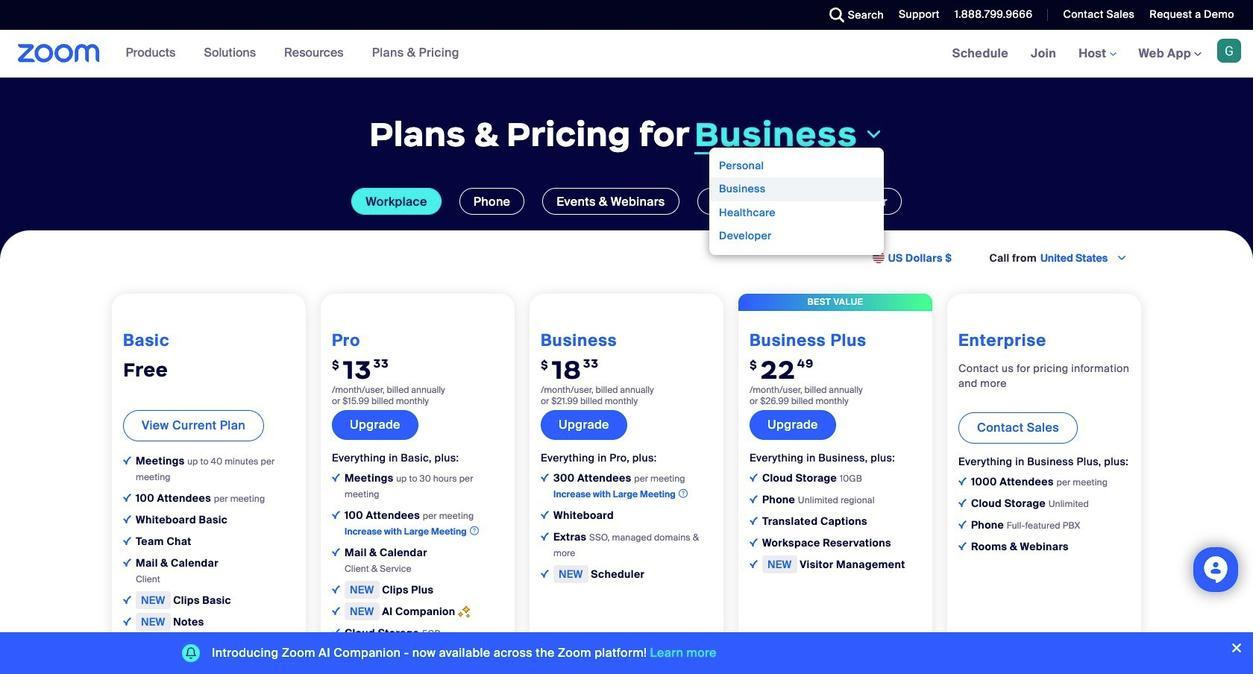 Task type: locate. For each thing, give the bounding box(es) containing it.
banner
[[0, 30, 1254, 78]]

1 vertical spatial help outline image
[[470, 524, 479, 538]]

menu
[[710, 148, 885, 255]]

down image
[[864, 126, 884, 144]]

0 vertical spatial help outline image
[[679, 487, 688, 501]]

ok image
[[541, 474, 549, 482], [750, 474, 758, 482], [541, 511, 549, 519], [750, 517, 758, 525], [959, 521, 967, 529], [541, 533, 549, 541], [750, 539, 758, 547], [123, 559, 131, 567], [750, 560, 758, 569], [541, 570, 549, 578], [123, 596, 131, 604], [332, 629, 340, 637], [332, 651, 340, 659]]

zoom logo image
[[18, 44, 100, 63]]

ok image
[[123, 457, 131, 465], [332, 474, 340, 482], [959, 477, 967, 486], [123, 494, 131, 502], [750, 495, 758, 504], [959, 499, 967, 507], [332, 511, 340, 519], [123, 516, 131, 524], [123, 537, 131, 546], [959, 542, 967, 551], [332, 548, 340, 557], [332, 586, 340, 594], [332, 607, 340, 616], [123, 618, 131, 626]]

help outline image
[[679, 487, 688, 501], [470, 524, 479, 538]]

main content
[[0, 30, 1254, 675]]

profile picture image
[[1218, 39, 1242, 63]]

0 horizontal spatial help outline image
[[470, 524, 479, 538]]



Task type: vqa. For each thing, say whether or not it's contained in the screenshot.
the Tabs of Zoom Services tab list
yes



Task type: describe. For each thing, give the bounding box(es) containing it.
tabs of zoom services tab list
[[22, 188, 1232, 215]]

outer image
[[873, 252, 886, 265]]

meetings navigation
[[942, 30, 1254, 78]]

1 horizontal spatial help outline image
[[679, 487, 688, 501]]

show options image
[[1117, 253, 1129, 265]]

product information navigation
[[115, 30, 471, 78]]



